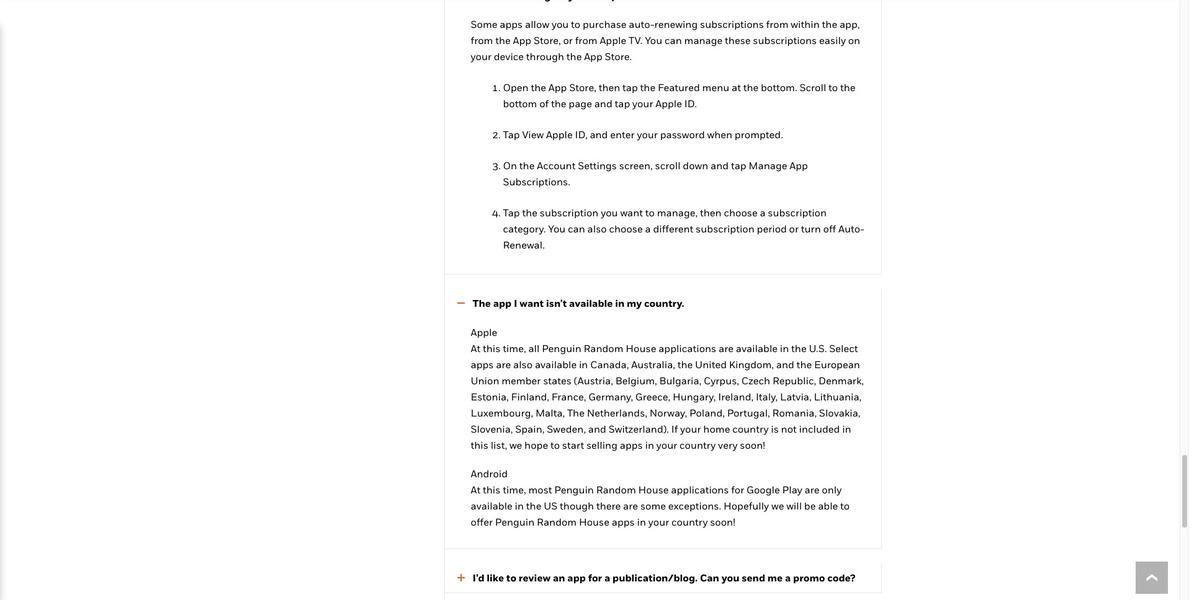 Task type: locate. For each thing, give the bounding box(es) containing it.
the right "through"
[[567, 51, 582, 63]]

manage
[[684, 34, 723, 47]]

applications for the
[[659, 343, 717, 355]]

kingdom,
[[729, 359, 774, 371]]

also inside tap the subscription you want to manage, then choose a subscription category. you can also choose a different subscription period or turn off auto- renewal.
[[588, 223, 607, 236]]

store, up page
[[569, 82, 597, 94]]

0 vertical spatial also
[[588, 223, 607, 236]]

there
[[597, 500, 621, 513]]

manage
[[749, 160, 788, 172]]

play
[[783, 484, 803, 497]]

0 horizontal spatial app
[[493, 298, 512, 310]]

0 horizontal spatial then
[[599, 82, 620, 94]]

purchase
[[583, 18, 627, 31]]

switzerland).
[[609, 423, 669, 436]]

are up member
[[496, 359, 511, 371]]

this for android
[[483, 484, 501, 497]]

this down android
[[483, 484, 501, 497]]

1 vertical spatial tap
[[503, 207, 520, 219]]

1 horizontal spatial or
[[789, 223, 799, 236]]

to left start
[[551, 440, 560, 452]]

settings
[[578, 160, 617, 172]]

tap inside tap the subscription you want to manage, then choose a subscription category. you can also choose a different subscription period or turn off auto- renewal.
[[503, 207, 520, 219]]

soon! inside android at this time, most penguin random house applications for google play are only available in the us though there are some exceptions. hopefully we will be able to offer penguin random house apps in your country soon!
[[710, 517, 736, 529]]

view
[[522, 129, 544, 141]]

available
[[569, 298, 613, 310], [736, 343, 778, 355], [535, 359, 577, 371], [471, 500, 513, 513]]

0 horizontal spatial choose
[[609, 223, 643, 236]]

hopefully
[[724, 500, 769, 513]]

you right the can
[[722, 572, 740, 585]]

time, left all on the bottom
[[503, 343, 526, 355]]

latvia,
[[780, 391, 812, 404]]

0 vertical spatial can
[[665, 34, 682, 47]]

publication/blog.
[[613, 572, 698, 585]]

slovenia,
[[471, 423, 513, 436]]

you right category.
[[548, 223, 566, 236]]

0 vertical spatial choose
[[724, 207, 758, 219]]

1 horizontal spatial you
[[645, 34, 663, 47]]

states
[[543, 375, 572, 387]]

1 vertical spatial we
[[772, 500, 784, 513]]

these
[[725, 34, 751, 47]]

in up (austria,
[[579, 359, 588, 371]]

apple at this time, all penguin random house applications are available in the u.s. select apps are also available in canada, australia, the united kingdom, and the european union member states (austria, belgium, bulgaria, cyrpus, czech republic, denmark, estonia, finland, france, germany, greece, hungary, ireland, italy, latvia, lithuania, luxembourg, malta, the netherlands, norway, poland, portugal, romania, slovakia, slovenia, spain, sweden, and switzerland). if your home country is not included in this list, we hope to start selling apps in your country very soon!
[[471, 327, 864, 452]]

are
[[719, 343, 734, 355], [496, 359, 511, 371], [805, 484, 820, 497], [623, 500, 638, 513]]

1 horizontal spatial the
[[567, 407, 585, 420]]

netherlands,
[[587, 407, 648, 420]]

random up there at right bottom
[[596, 484, 636, 497]]

1 vertical spatial or
[[789, 223, 799, 236]]

open the app store, then tap the featured menu at the bottom. scroll to the bottom of the page and tap your apple id.
[[503, 82, 856, 110]]

1 vertical spatial penguin
[[555, 484, 594, 497]]

tap left manage
[[731, 160, 747, 172]]

tv.
[[629, 34, 643, 47]]

store, inside open the app store, then tap the featured menu at the bottom. scroll to the bottom of the page and tap your apple id.
[[569, 82, 597, 94]]

1 vertical spatial country
[[680, 440, 716, 452]]

subscriptions up these
[[700, 18, 764, 31]]

1 at from the top
[[471, 343, 481, 355]]

to left the manage, at the top of the page
[[646, 207, 655, 219]]

time, inside apple at this time, all penguin random house applications are available in the u.s. select apps are also available in canada, australia, the united kingdom, and the european union member states (austria, belgium, bulgaria, cyrpus, czech republic, denmark, estonia, finland, france, germany, greece, hungary, ireland, italy, latvia, lithuania, luxembourg, malta, the netherlands, norway, poland, portugal, romania, slovakia, slovenia, spain, sweden, and switzerland). if your home country is not included in this list, we hope to start selling apps in your country very soon!
[[503, 343, 526, 355]]

tap for tap the subscription you want to manage, then choose a subscription category. you can also choose a different subscription period or turn off auto- renewal.
[[503, 207, 520, 219]]

apps down there at right bottom
[[612, 517, 635, 529]]

store, up "through"
[[534, 34, 561, 47]]

able
[[818, 500, 838, 513]]

0 vertical spatial random
[[584, 343, 624, 355]]

are up be
[[805, 484, 820, 497]]

1 horizontal spatial you
[[601, 207, 618, 219]]

country down exceptions.
[[672, 517, 708, 529]]

0 horizontal spatial store,
[[534, 34, 561, 47]]

0 vertical spatial you
[[552, 18, 569, 31]]

1 vertical spatial the
[[567, 407, 585, 420]]

1 horizontal spatial soon!
[[740, 440, 765, 452]]

tap left view
[[503, 129, 520, 141]]

subscription up turn
[[768, 207, 827, 219]]

from down "some"
[[471, 34, 493, 47]]

0 vertical spatial house
[[626, 343, 656, 355]]

random down us
[[537, 517, 577, 529]]

1 vertical spatial random
[[596, 484, 636, 497]]

1 horizontal spatial store,
[[569, 82, 597, 94]]

available up the offer
[[471, 500, 513, 513]]

1 vertical spatial this
[[471, 440, 489, 452]]

id,
[[575, 129, 588, 141]]

tap
[[503, 129, 520, 141], [503, 207, 520, 219]]

i'd like to review an app for a publication/blog. can you send me a promo code?
[[473, 572, 856, 585]]

(austria,
[[574, 375, 613, 387]]

for inside android at this time, most penguin random house applications for google play are only available in the us though there are some exceptions. hopefully we will be able to offer penguin random house apps in your country soon!
[[731, 484, 745, 497]]

app inside open the app store, then tap the featured menu at the bottom. scroll to the bottom of the page and tap your apple id.
[[549, 82, 567, 94]]

the up category.
[[522, 207, 538, 219]]

password
[[660, 129, 705, 141]]

0 vertical spatial time,
[[503, 343, 526, 355]]

0 vertical spatial we
[[510, 440, 522, 452]]

lithuania,
[[814, 391, 862, 404]]

house down there at right bottom
[[579, 517, 610, 529]]

apple up union on the left of the page
[[471, 327, 497, 339]]

want inside tap the subscription you want to manage, then choose a subscription category. you can also choose a different subscription period or turn off auto- renewal.
[[620, 207, 643, 219]]

you inside tap the subscription you want to manage, then choose a subscription category. you can also choose a different subscription period or turn off auto- renewal.
[[601, 207, 618, 219]]

not
[[781, 423, 797, 436]]

at
[[732, 82, 741, 94]]

applications up united
[[659, 343, 717, 355]]

renewal.
[[503, 239, 545, 252]]

the
[[822, 18, 838, 31], [496, 34, 511, 47], [567, 51, 582, 63], [531, 82, 546, 94], [640, 82, 656, 94], [744, 82, 759, 94], [841, 82, 856, 94], [551, 98, 567, 110], [520, 160, 535, 172], [522, 207, 538, 219], [792, 343, 807, 355], [678, 359, 693, 371], [797, 359, 812, 371], [526, 500, 542, 513]]

0 horizontal spatial soon!
[[710, 517, 736, 529]]

also inside apple at this time, all penguin random house applications are available in the u.s. select apps are also available in canada, australia, the united kingdom, and the european union member states (austria, belgium, bulgaria, cyrpus, czech republic, denmark, estonia, finland, france, germany, greece, hungary, ireland, italy, latvia, lithuania, luxembourg, malta, the netherlands, norway, poland, portugal, romania, slovakia, slovenia, spain, sweden, and switzerland). if your home country is not included in this list, we hope to start selling apps in your country very soon!
[[513, 359, 533, 371]]

this inside android at this time, most penguin random house applications for google play are only available in the us though there are some exceptions. hopefully we will be able to offer penguin random house apps in your country soon!
[[483, 484, 501, 497]]

member
[[502, 375, 541, 387]]

2 vertical spatial you
[[722, 572, 740, 585]]

tap for tap view apple id, and enter your password when prompted.
[[503, 129, 520, 141]]

app left store.
[[584, 51, 603, 63]]

tap up category.
[[503, 207, 520, 219]]

subscriptions
[[700, 18, 764, 31], [753, 34, 817, 47]]

to inside 'some apps allow you to purchase auto-renewing subscriptions from within the app, from the app store, or from apple tv. you can manage these subscriptions easily on your device through the app store.'
[[571, 18, 581, 31]]

1 vertical spatial can
[[568, 223, 585, 236]]

only
[[822, 484, 842, 497]]

2 time, from the top
[[503, 484, 526, 497]]

at for at this time, most penguin random house applications for google play are only available in the us though there are some exceptions. hopefully we will be able to offer penguin random house apps in your country soon!
[[471, 484, 481, 497]]

0 vertical spatial for
[[731, 484, 745, 497]]

app left i
[[493, 298, 512, 310]]

2 tap from the top
[[503, 207, 520, 219]]

1 vertical spatial time,
[[503, 484, 526, 497]]

your inside 'some apps allow you to purchase auto-renewing subscriptions from within the app, from the app store, or from apple tv. you can manage these subscriptions easily on your device through the app store.'
[[471, 51, 492, 63]]

promo
[[793, 572, 825, 585]]

1 horizontal spatial app
[[568, 572, 586, 585]]

the right on
[[520, 160, 535, 172]]

time, inside android at this time, most penguin random house applications for google play are only available in the us though there are some exceptions. hopefully we will be able to offer penguin random house apps in your country soon!
[[503, 484, 526, 497]]

app
[[493, 298, 512, 310], [568, 572, 586, 585]]

1 horizontal spatial want
[[620, 207, 643, 219]]

2 at from the top
[[471, 484, 481, 497]]

1 vertical spatial then
[[700, 207, 722, 219]]

2 horizontal spatial subscription
[[768, 207, 827, 219]]

1 horizontal spatial subscription
[[696, 223, 755, 236]]

of
[[540, 98, 549, 110]]

most
[[529, 484, 552, 497]]

the left i
[[473, 298, 491, 310]]

from down purchase
[[575, 34, 598, 47]]

in left the "u.s."
[[780, 343, 789, 355]]

then down store.
[[599, 82, 620, 94]]

are up united
[[719, 343, 734, 355]]

country down portugal,
[[733, 423, 769, 436]]

at inside android at this time, most penguin random house applications for google play are only available in the us though there are some exceptions. hopefully we will be able to offer penguin random house apps in your country soon!
[[471, 484, 481, 497]]

0 horizontal spatial can
[[568, 223, 585, 236]]

1 vertical spatial also
[[513, 359, 533, 371]]

subscriptions down within
[[753, 34, 817, 47]]

0 vertical spatial you
[[645, 34, 663, 47]]

from left within
[[766, 18, 789, 31]]

and right page
[[595, 98, 613, 110]]

you right allow
[[552, 18, 569, 31]]

to right able
[[841, 500, 850, 513]]

soon!
[[740, 440, 765, 452], [710, 517, 736, 529]]

though
[[560, 500, 594, 513]]

time, left the most
[[503, 484, 526, 497]]

ireland,
[[718, 391, 754, 404]]

1 horizontal spatial can
[[665, 34, 682, 47]]

like
[[487, 572, 504, 585]]

country down home on the right bottom of the page
[[680, 440, 716, 452]]

apple inside 'some apps allow you to purchase auto-renewing subscriptions from within the app, from the app store, or from apple tv. you can manage these subscriptions easily on your device through the app store.'
[[600, 34, 627, 47]]

0 vertical spatial store,
[[534, 34, 561, 47]]

at inside apple at this time, all penguin random house applications are available in the u.s. select apps are also available in canada, australia, the united kingdom, and the european union member states (austria, belgium, bulgaria, cyrpus, czech republic, denmark, estonia, finland, france, germany, greece, hungary, ireland, italy, latvia, lithuania, luxembourg, malta, the netherlands, norway, poland, portugal, romania, slovakia, slovenia, spain, sweden, and switzerland). if your home country is not included in this list, we hope to start selling apps in your country very soon!
[[471, 343, 481, 355]]

1 vertical spatial store,
[[569, 82, 597, 94]]

2 vertical spatial tap
[[731, 160, 747, 172]]

1 vertical spatial want
[[520, 298, 544, 310]]

0 vertical spatial soon!
[[740, 440, 765, 452]]

bottom.
[[761, 82, 798, 94]]

at up union on the left of the page
[[471, 343, 481, 355]]

this left list,
[[471, 440, 489, 452]]

1 vertical spatial house
[[639, 484, 669, 497]]

very
[[718, 440, 738, 452]]

0 vertical spatial tap
[[503, 129, 520, 141]]

1 vertical spatial at
[[471, 484, 481, 497]]

cyrpus,
[[704, 375, 739, 387]]

1 vertical spatial applications
[[671, 484, 729, 497]]

we
[[510, 440, 522, 452], [772, 500, 784, 513]]

0 horizontal spatial you
[[552, 18, 569, 31]]

the app i want isn't available in my country. link
[[445, 296, 869, 312]]

apple up store.
[[600, 34, 627, 47]]

0 vertical spatial then
[[599, 82, 620, 94]]

0 vertical spatial applications
[[659, 343, 717, 355]]

0 horizontal spatial for
[[588, 572, 602, 585]]

0 horizontal spatial from
[[471, 34, 493, 47]]

penguin right all on the bottom
[[542, 343, 582, 355]]

or inside tap the subscription you want to manage, then choose a subscription category. you can also choose a different subscription period or turn off auto- renewal.
[[789, 223, 799, 236]]

can down the 'renewing'
[[665, 34, 682, 47]]

app inside on the account settings screen, scroll down and tap manage app subscriptions.
[[790, 160, 808, 172]]

choose up period
[[724, 207, 758, 219]]

send
[[742, 572, 766, 585]]

1 vertical spatial you
[[601, 207, 618, 219]]

app right manage
[[790, 160, 808, 172]]

you right tv.
[[645, 34, 663, 47]]

available up the kingdom,
[[736, 343, 778, 355]]

soon! right very
[[740, 440, 765, 452]]

to right like
[[506, 572, 517, 585]]

the left us
[[526, 500, 542, 513]]

soon! inside apple at this time, all penguin random house applications are available in the u.s. select apps are also available in canada, australia, the united kingdom, and the european union member states (austria, belgium, bulgaria, cyrpus, czech republic, denmark, estonia, finland, france, germany, greece, hungary, ireland, italy, latvia, lithuania, luxembourg, malta, the netherlands, norway, poland, portugal, romania, slovakia, slovenia, spain, sweden, and switzerland). if your home country is not included in this list, we hope to start selling apps in your country very soon!
[[740, 440, 765, 452]]

0 vertical spatial app
[[493, 298, 512, 310]]

you inside 'some apps allow you to purchase auto-renewing subscriptions from within the app, from the app store, or from apple tv. you can manage these subscriptions easily on your device through the app store.'
[[552, 18, 569, 31]]

penguin inside apple at this time, all penguin random house applications are available in the u.s. select apps are also available in canada, australia, the united kingdom, and the european union member states (austria, belgium, bulgaria, cyrpus, czech republic, denmark, estonia, finland, france, germany, greece, hungary, ireland, italy, latvia, lithuania, luxembourg, malta, the netherlands, norway, poland, portugal, romania, slovakia, slovenia, spain, sweden, and switzerland). if your home country is not included in this list, we hope to start selling apps in your country very soon!
[[542, 343, 582, 355]]

the
[[473, 298, 491, 310], [567, 407, 585, 420]]

2 vertical spatial country
[[672, 517, 708, 529]]

country
[[733, 423, 769, 436], [680, 440, 716, 452], [672, 517, 708, 529]]

your left device
[[471, 51, 492, 63]]

0 horizontal spatial or
[[563, 34, 573, 47]]

auto-
[[839, 223, 865, 236]]

1 vertical spatial subscriptions
[[753, 34, 817, 47]]

subscription down subscriptions.
[[540, 207, 599, 219]]

house inside apple at this time, all penguin random house applications are available in the u.s. select apps are also available in canada, australia, the united kingdom, and the european union member states (austria, belgium, bulgaria, cyrpus, czech republic, denmark, estonia, finland, france, germany, greece, hungary, ireland, italy, latvia, lithuania, luxembourg, malta, the netherlands, norway, poland, portugal, romania, slovakia, slovenia, spain, sweden, and switzerland). if your home country is not included in this list, we hope to start selling apps in your country very soon!
[[626, 343, 656, 355]]

or up "through"
[[563, 34, 573, 47]]

and
[[595, 98, 613, 110], [590, 129, 608, 141], [711, 160, 729, 172], [777, 359, 795, 371], [588, 423, 606, 436]]

0 horizontal spatial also
[[513, 359, 533, 371]]

then inside open the app store, then tap the featured menu at the bottom. scroll to the bottom of the page and tap your apple id.
[[599, 82, 620, 94]]

you down settings
[[601, 207, 618, 219]]

1 horizontal spatial also
[[588, 223, 607, 236]]

choose
[[724, 207, 758, 219], [609, 223, 643, 236]]

1 horizontal spatial we
[[772, 500, 784, 513]]

featured
[[658, 82, 700, 94]]

1 horizontal spatial then
[[700, 207, 722, 219]]

0 horizontal spatial you
[[548, 223, 566, 236]]

your down some
[[649, 517, 669, 529]]

soon! down hopefully
[[710, 517, 736, 529]]

penguin right the offer
[[495, 517, 535, 529]]

the inside on the account settings screen, scroll down and tap manage app subscriptions.
[[520, 160, 535, 172]]

want left the manage, at the top of the page
[[620, 207, 643, 219]]

bottom
[[503, 98, 537, 110]]

penguin for available
[[542, 343, 582, 355]]

subscription
[[540, 207, 599, 219], [768, 207, 827, 219], [696, 223, 755, 236]]

to left purchase
[[571, 18, 581, 31]]

0 horizontal spatial we
[[510, 440, 522, 452]]

applications for exceptions.
[[671, 484, 729, 497]]

0 vertical spatial penguin
[[542, 343, 582, 355]]

1 vertical spatial choose
[[609, 223, 643, 236]]

0 vertical spatial tap
[[623, 82, 638, 94]]

2 horizontal spatial from
[[766, 18, 789, 31]]

some
[[471, 18, 498, 31]]

0 horizontal spatial the
[[473, 298, 491, 310]]

hope
[[525, 440, 548, 452]]

want right i
[[520, 298, 544, 310]]

we left will
[[772, 500, 784, 513]]

then right the manage, at the top of the page
[[700, 207, 722, 219]]

the inside apple at this time, all penguin random house applications are available in the u.s. select apps are also available in canada, australia, the united kingdom, and the european union member states (austria, belgium, bulgaria, cyrpus, czech republic, denmark, estonia, finland, france, germany, greece, hungary, ireland, italy, latvia, lithuania, luxembourg, malta, the netherlands, norway, poland, portugal, romania, slovakia, slovenia, spain, sweden, and switzerland). if your home country is not included in this list, we hope to start selling apps in your country very soon!
[[567, 407, 585, 420]]

1 tap from the top
[[503, 129, 520, 141]]

tap up enter
[[615, 98, 630, 110]]

your
[[471, 51, 492, 63], [633, 98, 653, 110], [637, 129, 658, 141], [680, 423, 701, 436], [657, 440, 677, 452], [649, 517, 669, 529]]

applications inside android at this time, most penguin random house applications for google play are only available in the us though there are some exceptions. hopefully we will be able to offer penguin random house apps in your country soon!
[[671, 484, 729, 497]]

apple down "featured" on the top right
[[656, 98, 682, 110]]

at
[[471, 343, 481, 355], [471, 484, 481, 497]]

your right the if
[[680, 423, 701, 436]]

2 vertical spatial this
[[483, 484, 501, 497]]

0 vertical spatial subscriptions
[[700, 18, 764, 31]]

1 horizontal spatial for
[[731, 484, 745, 497]]

the inside android at this time, most penguin random house applications for google play are only available in the us though there are some exceptions. hopefully we will be able to offer penguin random house apps in your country soon!
[[526, 500, 542, 513]]

apps inside 'some apps allow you to purchase auto-renewing subscriptions from within the app, from the app store, or from apple tv. you can manage these subscriptions easily on your device through the app store.'
[[500, 18, 523, 31]]

2 horizontal spatial you
[[722, 572, 740, 585]]

house for some
[[639, 484, 669, 497]]

can right category.
[[568, 223, 585, 236]]

0 vertical spatial this
[[483, 343, 501, 355]]

through
[[526, 51, 564, 63]]

subscription left period
[[696, 223, 755, 236]]

store, inside 'some apps allow you to purchase auto-renewing subscriptions from within the app, from the app store, or from apple tv. you can manage these subscriptions easily on your device through the app store.'
[[534, 34, 561, 47]]

your inside open the app store, then tap the featured menu at the bottom. scroll to the bottom of the page and tap your apple id.
[[633, 98, 653, 110]]

1 vertical spatial app
[[568, 572, 586, 585]]

penguin up though
[[555, 484, 594, 497]]

1 time, from the top
[[503, 343, 526, 355]]

the down france,
[[567, 407, 585, 420]]

your up tap view apple id, and enter your password when prompted.
[[633, 98, 653, 110]]

czech
[[742, 375, 771, 387]]

in down 'switzerland).'
[[645, 440, 654, 452]]

we right list,
[[510, 440, 522, 452]]

0 vertical spatial want
[[620, 207, 643, 219]]

from
[[766, 18, 789, 31], [471, 34, 493, 47], [575, 34, 598, 47]]

different
[[653, 223, 694, 236]]

is
[[771, 423, 779, 436]]

app up of
[[549, 82, 567, 94]]

apple
[[600, 34, 627, 47], [656, 98, 682, 110], [546, 129, 573, 141], [471, 327, 497, 339]]

applications inside apple at this time, all penguin random house applications are available in the u.s. select apps are also available in canada, australia, the united kingdom, and the european union member states (austria, belgium, bulgaria, cyrpus, czech republic, denmark, estonia, finland, france, germany, greece, hungary, ireland, italy, latvia, lithuania, luxembourg, malta, the netherlands, norway, poland, portugal, romania, slovakia, slovenia, spain, sweden, and switzerland). if your home country is not included in this list, we hope to start selling apps in your country very soon!
[[659, 343, 717, 355]]

0 vertical spatial or
[[563, 34, 573, 47]]

us
[[544, 500, 558, 513]]

applications up exceptions.
[[671, 484, 729, 497]]

and right down
[[711, 160, 729, 172]]

spain,
[[515, 423, 545, 436]]

choose left different at the top of page
[[609, 223, 643, 236]]

random inside apple at this time, all penguin random house applications are available in the u.s. select apps are also available in canada, australia, the united kingdom, and the european union member states (austria, belgium, bulgaria, cyrpus, czech republic, denmark, estonia, finland, france, germany, greece, hungary, ireland, italy, latvia, lithuania, luxembourg, malta, the netherlands, norway, poland, portugal, romania, slovakia, slovenia, spain, sweden, and switzerland). if your home country is not included in this list, we hope to start selling apps in your country very soon!
[[584, 343, 624, 355]]

device
[[494, 51, 524, 63]]

u.s.
[[809, 343, 827, 355]]

canada,
[[591, 359, 629, 371]]

0 vertical spatial at
[[471, 343, 481, 355]]

1 vertical spatial you
[[548, 223, 566, 236]]

1 vertical spatial soon!
[[710, 517, 736, 529]]



Task type: vqa. For each thing, say whether or not it's contained in the screenshot.
the bottommost the event
no



Task type: describe. For each thing, give the bounding box(es) containing it.
you for subscription
[[601, 207, 618, 219]]

period
[[757, 223, 787, 236]]

the left "featured" on the top right
[[640, 82, 656, 94]]

android at this time, most penguin random house applications for google play are only available in the us though there are some exceptions. hopefully we will be able to offer penguin random house apps in your country soon!
[[471, 468, 850, 529]]

the up device
[[496, 34, 511, 47]]

european
[[815, 359, 860, 371]]

be
[[805, 500, 816, 513]]

the up easily
[[822, 18, 838, 31]]

the right at
[[744, 82, 759, 94]]

luxembourg,
[[471, 407, 533, 420]]

you inside 'some apps allow you to purchase auto-renewing subscriptions from within the app, from the app store, or from apple tv. you can manage these subscriptions easily on your device through the app store.'
[[645, 34, 663, 47]]

enter
[[610, 129, 635, 141]]

romania,
[[773, 407, 817, 420]]

your right enter
[[637, 129, 658, 141]]

apps down 'switzerland).'
[[620, 440, 643, 452]]

in left my
[[615, 298, 625, 310]]

turn
[[801, 223, 821, 236]]

google
[[747, 484, 780, 497]]

at for at this time, all penguin random house applications are available in the u.s. select apps are also available in canada, australia, the united kingdom, and the european union member states (austria, belgium, bulgaria, cyrpus, czech republic, denmark, estonia, finland, france, germany, greece, hungary, ireland, italy, latvia, lithuania, luxembourg, malta, the netherlands, norway, poland, portugal, romania, slovakia, slovenia, spain, sweden, and switzerland). if your home country is not included in this list, we hope to start selling apps in your country very soon!
[[471, 343, 481, 355]]

can inside tap the subscription you want to manage, then choose a subscription category. you can also choose a different subscription period or turn off auto- renewal.
[[568, 223, 585, 236]]

union
[[471, 375, 499, 387]]

code?
[[828, 572, 856, 585]]

offer
[[471, 517, 493, 529]]

are right there at right bottom
[[623, 500, 638, 513]]

tap inside on the account settings screen, scroll down and tap manage app subscriptions.
[[731, 160, 747, 172]]

some
[[641, 500, 666, 513]]

me
[[768, 572, 783, 585]]

apps up union on the left of the page
[[471, 359, 494, 371]]

to inside open the app store, then tap the featured menu at the bottom. scroll to the bottom of the page and tap your apple id.
[[829, 82, 838, 94]]

the right scroll
[[841, 82, 856, 94]]

1 horizontal spatial choose
[[724, 207, 758, 219]]

available right isn't on the left of the page
[[569, 298, 613, 310]]

category.
[[503, 223, 546, 236]]

tap the subscription you want to manage, then choose a subscription category. you can also choose a different subscription period or turn off auto- renewal.
[[503, 207, 865, 252]]

house for australia,
[[626, 343, 656, 355]]

this for apple
[[483, 343, 501, 355]]

i'd like to review an app for a publication/blog. can you send me a promo code? link
[[445, 571, 869, 587]]

scroll
[[655, 160, 681, 172]]

then inside tap the subscription you want to manage, then choose a subscription category. you can also choose a different subscription period or turn off auto- renewal.
[[700, 207, 722, 219]]

apple left 'id,'
[[546, 129, 573, 141]]

app up device
[[513, 34, 532, 47]]

germany,
[[589, 391, 633, 404]]

page
[[569, 98, 592, 110]]

1 vertical spatial tap
[[615, 98, 630, 110]]

list,
[[491, 440, 507, 452]]

some apps allow you to purchase auto-renewing subscriptions from within the app, from the app store, or from apple tv. you can manage these subscriptions easily on your device through the app store.
[[471, 18, 861, 63]]

can
[[700, 572, 720, 585]]

the left the "u.s."
[[792, 343, 807, 355]]

apple inside open the app store, then tap the featured menu at the bottom. scroll to the bottom of the page and tap your apple id.
[[656, 98, 682, 110]]

hungary,
[[673, 391, 716, 404]]

country inside android at this time, most penguin random house applications for google play are only available in the us though there are some exceptions. hopefully we will be able to offer penguin random house apps in your country soon!
[[672, 517, 708, 529]]

the up of
[[531, 82, 546, 94]]

0 horizontal spatial subscription
[[540, 207, 599, 219]]

to inside apple at this time, all penguin random house applications are available in the u.s. select apps are also available in canada, australia, the united kingdom, and the european union member states (austria, belgium, bulgaria, cyrpus, czech republic, denmark, estonia, finland, france, germany, greece, hungary, ireland, italy, latvia, lithuania, luxembourg, malta, the netherlands, norway, poland, portugal, romania, slovakia, slovenia, spain, sweden, and switzerland). if your home country is not included in this list, we hope to start selling apps in your country very soon!
[[551, 440, 560, 452]]

penguin for though
[[555, 484, 594, 497]]

and up republic,
[[777, 359, 795, 371]]

norway,
[[650, 407, 687, 420]]

account
[[537, 160, 576, 172]]

included
[[799, 423, 840, 436]]

home
[[704, 423, 730, 436]]

in down some
[[637, 517, 646, 529]]

malta,
[[536, 407, 565, 420]]

poland,
[[690, 407, 725, 420]]

time, for are
[[503, 343, 526, 355]]

2 vertical spatial penguin
[[495, 517, 535, 529]]

in down slovakia,
[[843, 423, 852, 436]]

if
[[672, 423, 678, 436]]

to inside tap the subscription you want to manage, then choose a subscription category. you can also choose a different subscription period or turn off auto- renewal.
[[646, 207, 655, 219]]

prompted.
[[735, 129, 783, 141]]

screen,
[[619, 160, 653, 172]]

or inside 'some apps allow you to purchase auto-renewing subscriptions from within the app, from the app store, or from apple tv. you can manage these subscriptions easily on your device through the app store.'
[[563, 34, 573, 47]]

slovakia,
[[819, 407, 861, 420]]

the right of
[[551, 98, 567, 110]]

apps inside android at this time, most penguin random house applications for google play are only available in the us though there are some exceptions. hopefully we will be able to offer penguin random house apps in your country soon!
[[612, 517, 635, 529]]

finland,
[[511, 391, 549, 404]]

off
[[824, 223, 836, 236]]

the up republic,
[[797, 359, 812, 371]]

you for allow
[[552, 18, 569, 31]]

to inside android at this time, most penguin random house applications for google play are only available in the us though there are some exceptions. hopefully we will be able to offer penguin random house apps in your country soon!
[[841, 500, 850, 513]]

country.
[[644, 298, 685, 310]]

down
[[683, 160, 709, 172]]

united
[[695, 359, 727, 371]]

your down the if
[[657, 440, 677, 452]]

an
[[553, 572, 565, 585]]

open
[[503, 82, 529, 94]]

within
[[791, 18, 820, 31]]

the up bulgaria,
[[678, 359, 693, 371]]

all
[[529, 343, 540, 355]]

my
[[627, 298, 642, 310]]

we inside apple at this time, all penguin random house applications are available in the u.s. select apps are also available in canada, australia, the united kingdom, and the european union member states (austria, belgium, bulgaria, cyrpus, czech republic, denmark, estonia, finland, france, germany, greece, hungary, ireland, italy, latvia, lithuania, luxembourg, malta, the netherlands, norway, poland, portugal, romania, slovakia, slovenia, spain, sweden, and switzerland). if your home country is not included in this list, we hope to start selling apps in your country very soon!
[[510, 440, 522, 452]]

random for canada,
[[584, 343, 624, 355]]

i'd
[[473, 572, 485, 585]]

we inside android at this time, most penguin random house applications for google play are only available in the us though there are some exceptions. hopefully we will be able to offer penguin random house apps in your country soon!
[[772, 500, 784, 513]]

easily
[[819, 34, 846, 47]]

you inside tap the subscription you want to manage, then choose a subscription category. you can also choose a different subscription period or turn off auto- renewal.
[[548, 223, 566, 236]]

on
[[503, 160, 517, 172]]

random for are
[[596, 484, 636, 497]]

greece,
[[636, 391, 671, 404]]

a up period
[[760, 207, 766, 219]]

the app i want isn't available in my country.
[[473, 298, 685, 310]]

apple inside apple at this time, all penguin random house applications are available in the u.s. select apps are also available in canada, australia, the united kingdom, and the european union member states (austria, belgium, bulgaria, cyrpus, czech republic, denmark, estonia, finland, france, germany, greece, hungary, ireland, italy, latvia, lithuania, luxembourg, malta, the netherlands, norway, poland, portugal, romania, slovakia, slovenia, spain, sweden, and switzerland). if your home country is not included in this list, we hope to start selling apps in your country very soon!
[[471, 327, 497, 339]]

and up selling
[[588, 423, 606, 436]]

i
[[514, 298, 518, 310]]

bulgaria,
[[660, 375, 702, 387]]

and right 'id,'
[[590, 129, 608, 141]]

and inside on the account settings screen, scroll down and tap manage app subscriptions.
[[711, 160, 729, 172]]

manage,
[[657, 207, 698, 219]]

android
[[471, 468, 508, 481]]

isn't
[[546, 298, 567, 310]]

the inside tap the subscription you want to manage, then choose a subscription category. you can also choose a different subscription period or turn off auto- renewal.
[[522, 207, 538, 219]]

on
[[848, 34, 861, 47]]

in left us
[[515, 500, 524, 513]]

australia,
[[631, 359, 675, 371]]

a right me
[[785, 572, 791, 585]]

italy,
[[756, 391, 778, 404]]

1 vertical spatial for
[[588, 572, 602, 585]]

and inside open the app store, then tap the featured menu at the bottom. scroll to the bottom of the page and tap your apple id.
[[595, 98, 613, 110]]

selling
[[587, 440, 618, 452]]

2 vertical spatial random
[[537, 517, 577, 529]]

your inside android at this time, most penguin random house applications for google play are only available in the us though there are some exceptions. hopefully we will be able to offer penguin random house apps in your country soon!
[[649, 517, 669, 529]]

sweden,
[[547, 423, 586, 436]]

0 horizontal spatial want
[[520, 298, 544, 310]]

can inside 'some apps allow you to purchase auto-renewing subscriptions from within the app, from the app store, or from apple tv. you can manage these subscriptions easily on your device through the app store.'
[[665, 34, 682, 47]]

start
[[562, 440, 584, 452]]

available up states
[[535, 359, 577, 371]]

will
[[787, 500, 802, 513]]

scroll
[[800, 82, 827, 94]]

a left different at the top of page
[[645, 223, 651, 236]]

subscriptions.
[[503, 176, 570, 188]]

0 vertical spatial the
[[473, 298, 491, 310]]

2 vertical spatial house
[[579, 517, 610, 529]]

auto-
[[629, 18, 655, 31]]

a left publication/blog.
[[605, 572, 610, 585]]

denmark,
[[819, 375, 864, 387]]

estonia,
[[471, 391, 509, 404]]

1 horizontal spatial from
[[575, 34, 598, 47]]

review
[[519, 572, 551, 585]]

republic,
[[773, 375, 816, 387]]

portugal,
[[727, 407, 770, 420]]

available inside android at this time, most penguin random house applications for google play are only available in the us though there are some exceptions. hopefully we will be able to offer penguin random house apps in your country soon!
[[471, 500, 513, 513]]

exceptions.
[[669, 500, 722, 513]]

time, for the
[[503, 484, 526, 497]]

0 vertical spatial country
[[733, 423, 769, 436]]



